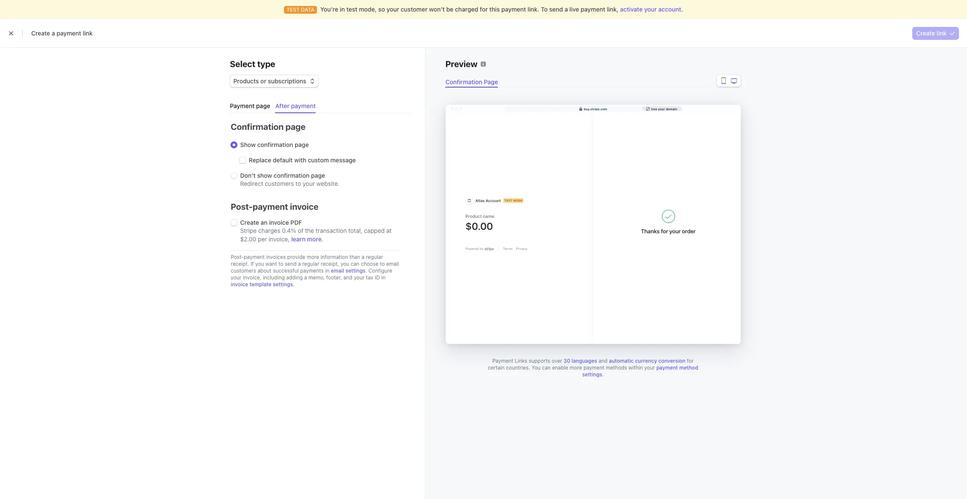 Task type: describe. For each thing, give the bounding box(es) containing it.
confirmation for confirmation page
[[446, 78, 483, 86]]

your down 'receipt.'
[[231, 275, 242, 281]]

automatic
[[609, 358, 634, 365]]

configure
[[369, 268, 392, 274]]

id
[[375, 275, 380, 281]]

domain
[[666, 107, 678, 111]]

payment page
[[230, 102, 270, 110]]

to inside don't show confirmation page redirect customers to your website.
[[296, 180, 301, 187]]

confirmation page button
[[446, 77, 503, 88]]

link inside button
[[937, 30, 947, 37]]

including
[[263, 275, 285, 281]]

currency
[[635, 358, 657, 365]]

1 link from the left
[[83, 30, 93, 37]]

information
[[321, 254, 348, 261]]

1 vertical spatial regular
[[302, 261, 319, 267]]

create for create link
[[917, 30, 936, 37]]

settings inside . configure your invoice, including adding a memo, footer, and your tax id in invoice template settings .
[[273, 282, 293, 288]]

so
[[378, 6, 385, 13]]

0 vertical spatial for
[[480, 6, 488, 13]]

customer
[[401, 6, 428, 13]]

don't
[[240, 172, 256, 179]]

after payment button
[[272, 99, 321, 113]]

over
[[552, 358, 562, 365]]

payment link settings tab list
[[227, 99, 410, 113]]

default
[[273, 157, 293, 164]]

successful
[[273, 268, 299, 274]]

confirmation for confirmation page
[[231, 122, 284, 132]]

this
[[490, 6, 500, 13]]

$2.00
[[240, 236, 256, 243]]

account
[[659, 6, 682, 13]]

0 vertical spatial confirmation
[[257, 141, 293, 148]]

you
[[532, 365, 541, 371]]

create a payment link
[[31, 30, 93, 37]]

to
[[541, 6, 548, 13]]

an
[[261, 219, 268, 226]]

invoice for an
[[269, 219, 289, 226]]

invoice, inside stripe charges 0.4% of the transaction total, capped at $2.00 per invoice,
[[269, 236, 290, 243]]

at
[[386, 227, 392, 235]]

message
[[331, 157, 356, 164]]

learn more .
[[291, 236, 323, 243]]

products
[[233, 77, 259, 85]]

your right activate
[[645, 6, 657, 13]]

per
[[258, 236, 267, 243]]

stripe
[[240, 227, 257, 235]]

payment inside button
[[291, 102, 316, 110]]

select type
[[230, 59, 275, 69]]

after
[[276, 102, 290, 110]]

payment inside for certain countries. you can enable more payment methods within your
[[584, 365, 605, 371]]

within
[[629, 365, 643, 371]]

confirmation page
[[231, 122, 306, 132]]

in inside post-payment invoices provide more information than a regular receipt. if you want to send a regular receipt, you can choose to email customers about successful payments in
[[325, 268, 330, 274]]

payments
[[300, 268, 324, 274]]

show
[[240, 141, 256, 148]]

can inside for certain countries. you can enable more payment methods within your
[[542, 365, 551, 371]]

more inside post-payment invoices provide more information than a regular receipt. if you want to send a regular receipt, you can choose to email customers about successful payments in
[[307, 254, 319, 261]]

for certain countries. you can enable more payment methods within your
[[488, 358, 694, 371]]

payment for payment page
[[230, 102, 255, 110]]

send inside post-payment invoices provide more information than a regular receipt. if you want to send a regular receipt, you can choose to email customers about successful payments in
[[285, 261, 297, 267]]

automatic currency conversion link
[[609, 358, 686, 365]]

payment method settings link
[[583, 365, 699, 378]]

activate your account link
[[620, 6, 682, 13]]

conversion
[[659, 358, 686, 365]]

certain
[[488, 365, 505, 371]]

methods
[[606, 365, 627, 371]]

payment inside post-payment invoices provide more information than a regular receipt. if you want to send a regular receipt, you can choose to email customers about successful payments in
[[244, 254, 265, 261]]

payment method settings
[[583, 365, 699, 378]]

page
[[484, 78, 498, 86]]

settings inside 'payment method settings'
[[583, 372, 603, 378]]

post-payment invoice
[[231, 202, 319, 212]]

create for create a payment link
[[31, 30, 50, 37]]

invoice for payment
[[290, 202, 319, 212]]

link.
[[528, 6, 540, 13]]

create an invoice pdf
[[240, 219, 302, 226]]

about
[[258, 268, 272, 274]]

create for create an invoice pdf
[[240, 219, 259, 226]]

pdf
[[291, 219, 302, 226]]

don't show confirmation page redirect customers to your website.
[[240, 172, 340, 187]]

invoice template settings link
[[231, 282, 293, 288]]

0 vertical spatial in
[[340, 6, 345, 13]]

with
[[294, 157, 306, 164]]

use your domain
[[652, 107, 678, 111]]

footer,
[[326, 275, 342, 281]]

learn
[[291, 236, 306, 243]]

after payment
[[276, 102, 316, 110]]

method
[[680, 365, 699, 371]]

products or subscriptions
[[233, 77, 306, 85]]

30
[[564, 358, 571, 365]]

redirect
[[240, 180, 263, 187]]

email settings
[[331, 268, 366, 274]]

custom
[[308, 157, 329, 164]]

30 languages link
[[564, 358, 597, 365]]

page inside button
[[256, 102, 270, 110]]

website.
[[317, 180, 340, 187]]

0 horizontal spatial email
[[331, 268, 344, 274]]

show confirmation page
[[240, 141, 309, 148]]

template
[[250, 282, 272, 288]]

payment page button
[[227, 99, 276, 113]]

you're
[[320, 6, 338, 13]]

a inside . configure your invoice, including adding a memo, footer, and your tax id in invoice template settings .
[[304, 275, 307, 281]]

receipt,
[[321, 261, 339, 267]]

select
[[230, 59, 255, 69]]



Task type: locate. For each thing, give the bounding box(es) containing it.
payment for payment links supports over 30 languages and automatic currency conversion
[[493, 358, 514, 365]]

customers
[[265, 180, 294, 187], [231, 268, 256, 274]]

0 horizontal spatial create
[[31, 30, 50, 37]]

0 horizontal spatial send
[[285, 261, 297, 267]]

payment up certain on the right
[[493, 358, 514, 365]]

your
[[387, 6, 399, 13], [645, 6, 657, 13], [658, 107, 665, 111], [303, 180, 315, 187], [231, 275, 242, 281], [354, 275, 365, 281], [645, 365, 655, 371]]

you right if
[[255, 261, 264, 267]]

regular
[[366, 254, 383, 261], [302, 261, 319, 267]]

for left 'this' at the top
[[480, 6, 488, 13]]

confirmation inside don't show confirmation page redirect customers to your website.
[[274, 172, 310, 179]]

1 horizontal spatial link
[[937, 30, 947, 37]]

more inside for certain countries. you can enable more payment methods within your
[[570, 365, 582, 371]]

1 you from the left
[[255, 261, 264, 267]]

payment
[[502, 6, 526, 13], [581, 6, 606, 13], [57, 30, 81, 37], [291, 102, 316, 110], [253, 202, 288, 212], [244, 254, 265, 261], [584, 365, 605, 371], [657, 365, 678, 371]]

confirmation down with
[[274, 172, 310, 179]]

1 post- from the top
[[231, 202, 253, 212]]

2 horizontal spatial in
[[382, 275, 386, 281]]

post- up 'receipt.'
[[231, 254, 244, 261]]

0 horizontal spatial confirmation
[[231, 122, 284, 132]]

to up the configure
[[380, 261, 385, 267]]

confirmation
[[257, 141, 293, 148], [274, 172, 310, 179]]

1 horizontal spatial create
[[240, 219, 259, 226]]

payment links supports over 30 languages and automatic currency conversion
[[493, 358, 686, 365]]

link,
[[607, 6, 619, 13]]

more down 30 languages "link"
[[570, 365, 582, 371]]

your left tax
[[354, 275, 365, 281]]

email inside post-payment invoices provide more information than a regular receipt. if you want to send a regular receipt, you can choose to email customers about successful payments in
[[386, 261, 399, 267]]

create
[[31, 30, 50, 37], [917, 30, 936, 37], [240, 219, 259, 226]]

for up the method
[[687, 358, 694, 365]]

2 vertical spatial settings
[[583, 372, 603, 378]]

2 horizontal spatial to
[[380, 261, 385, 267]]

page up replace default with custom message
[[295, 141, 309, 148]]

email up footer, at the left of the page
[[331, 268, 344, 274]]

and down email settings
[[344, 275, 353, 281]]

can
[[351, 261, 360, 267], [542, 365, 551, 371]]

invoice
[[290, 202, 319, 212], [269, 219, 289, 226], [231, 282, 248, 288]]

0 horizontal spatial payment
[[230, 102, 255, 110]]

1 horizontal spatial regular
[[366, 254, 383, 261]]

0 vertical spatial can
[[351, 261, 360, 267]]

replace default with custom message
[[249, 157, 356, 164]]

to down invoices on the left
[[279, 261, 283, 267]]

more up payments
[[307, 254, 319, 261]]

invoices
[[266, 254, 286, 261]]

2 vertical spatial in
[[382, 275, 386, 281]]

for inside for certain countries. you can enable more payment methods within your
[[687, 358, 694, 365]]

and up methods at the right bottom
[[599, 358, 608, 365]]

show
[[257, 172, 272, 179]]

charged
[[455, 6, 479, 13]]

choose
[[361, 261, 379, 267]]

in down receipt,
[[325, 268, 330, 274]]

email
[[386, 261, 399, 267], [331, 268, 344, 274]]

your inside don't show confirmation page redirect customers to your website.
[[303, 180, 315, 187]]

in inside . configure your invoice, including adding a memo, footer, and your tax id in invoice template settings .
[[382, 275, 386, 281]]

0 horizontal spatial to
[[279, 261, 283, 267]]

payment inside payment page button
[[230, 102, 255, 110]]

invoice, up "template"
[[243, 275, 261, 281]]

the
[[305, 227, 314, 235]]

confirmation inside button
[[446, 78, 483, 86]]

tax
[[366, 275, 374, 281]]

in left test
[[340, 6, 345, 13]]

1 horizontal spatial confirmation
[[446, 78, 483, 86]]

1 horizontal spatial customers
[[265, 180, 294, 187]]

in right id on the left bottom of page
[[382, 275, 386, 281]]

for
[[480, 6, 488, 13], [687, 358, 694, 365]]

your right use
[[658, 107, 665, 111]]

to down with
[[296, 180, 301, 187]]

1 vertical spatial invoice,
[[243, 275, 261, 281]]

learn more link
[[291, 236, 322, 243]]

0 vertical spatial invoice
[[290, 202, 319, 212]]

confirmation up default
[[257, 141, 293, 148]]

more down the
[[307, 236, 322, 243]]

1 horizontal spatial send
[[549, 6, 563, 13]]

your inside button
[[658, 107, 665, 111]]

use
[[652, 107, 657, 111]]

won't
[[429, 6, 445, 13]]

1 vertical spatial in
[[325, 268, 330, 274]]

receipt.
[[231, 261, 249, 267]]

page inside don't show confirmation page redirect customers to your website.
[[311, 172, 325, 179]]

0 vertical spatial email
[[386, 261, 399, 267]]

post- up stripe
[[231, 202, 253, 212]]

want
[[266, 261, 277, 267]]

0 vertical spatial send
[[549, 6, 563, 13]]

2 horizontal spatial create
[[917, 30, 936, 37]]

2 post- from the top
[[231, 254, 244, 261]]

can down the than
[[351, 261, 360, 267]]

0 horizontal spatial you
[[255, 261, 264, 267]]

0 vertical spatial payment
[[230, 102, 255, 110]]

settings down including
[[273, 282, 293, 288]]

type
[[257, 59, 275, 69]]

capped
[[364, 227, 385, 235]]

invoice up charges
[[269, 219, 289, 226]]

0 horizontal spatial in
[[325, 268, 330, 274]]

replace
[[249, 157, 271, 164]]

1 horizontal spatial to
[[296, 180, 301, 187]]

post-payment invoices provide more information than a regular receipt. if you want to send a regular receipt, you can choose to email customers about successful payments in
[[231, 254, 399, 274]]

provide
[[287, 254, 305, 261]]

customers down show
[[265, 180, 294, 187]]

1 horizontal spatial invoice,
[[269, 236, 290, 243]]

1 vertical spatial email
[[331, 268, 344, 274]]

you up email settings
[[341, 261, 349, 267]]

confirmation page
[[446, 78, 498, 86]]

2 you from the left
[[341, 261, 349, 267]]

1 vertical spatial for
[[687, 358, 694, 365]]

1 vertical spatial send
[[285, 261, 297, 267]]

1 horizontal spatial you
[[341, 261, 349, 267]]

invoice up pdf
[[290, 202, 319, 212]]

countries.
[[506, 365, 530, 371]]

payment inside 'payment method settings'
[[657, 365, 678, 371]]

products or subscriptions button
[[230, 74, 318, 87]]

in
[[340, 6, 345, 13], [325, 268, 330, 274], [382, 275, 386, 281]]

1 vertical spatial payment
[[493, 358, 514, 365]]

1 vertical spatial customers
[[231, 268, 256, 274]]

you're in test mode, so your customer won't be charged for this payment link. to send a live payment link, activate your account .
[[320, 6, 683, 13]]

settings down the than
[[346, 268, 366, 274]]

0 horizontal spatial invoice,
[[243, 275, 261, 281]]

page up website.
[[311, 172, 325, 179]]

subscriptions
[[268, 77, 306, 85]]

regular up payments
[[302, 261, 319, 267]]

email settings link
[[331, 268, 366, 274]]

test
[[347, 6, 358, 13]]

1 vertical spatial and
[[599, 358, 608, 365]]

1 horizontal spatial payment
[[493, 358, 514, 365]]

a
[[565, 6, 568, 13], [52, 30, 55, 37], [362, 254, 365, 261], [298, 261, 301, 267], [304, 275, 307, 281]]

invoice inside . configure your invoice, including adding a memo, footer, and your tax id in invoice template settings .
[[231, 282, 248, 288]]

regular up choose
[[366, 254, 383, 261]]

0 horizontal spatial can
[[351, 261, 360, 267]]

2 horizontal spatial settings
[[583, 372, 603, 378]]

supports
[[529, 358, 551, 365]]

2 horizontal spatial invoice
[[290, 202, 319, 212]]

.
[[682, 6, 683, 13], [322, 236, 323, 243], [366, 268, 367, 274], [293, 282, 295, 288], [603, 372, 604, 378]]

confirmation down preview
[[446, 78, 483, 86]]

0 horizontal spatial customers
[[231, 268, 256, 274]]

confirmation up show
[[231, 122, 284, 132]]

customers down 'receipt.'
[[231, 268, 256, 274]]

2 vertical spatial more
[[570, 365, 582, 371]]

0 horizontal spatial invoice
[[231, 282, 248, 288]]

your inside for certain countries. you can enable more payment methods within your
[[645, 365, 655, 371]]

preview
[[446, 59, 478, 69]]

1 vertical spatial settings
[[273, 282, 293, 288]]

customers inside don't show confirmation page redirect customers to your website.
[[265, 180, 294, 187]]

0 horizontal spatial for
[[480, 6, 488, 13]]

your down automatic currency conversion link
[[645, 365, 655, 371]]

0 vertical spatial invoice,
[[269, 236, 290, 243]]

buy.stripe.com
[[584, 107, 607, 111]]

post- for post-payment invoices provide more information than a regular receipt. if you want to send a regular receipt, you can choose to email customers about successful payments in
[[231, 254, 244, 261]]

send right to
[[549, 6, 563, 13]]

customers inside post-payment invoices provide more information than a regular receipt. if you want to send a regular receipt, you can choose to email customers about successful payments in
[[231, 268, 256, 274]]

2 link from the left
[[937, 30, 947, 37]]

1 vertical spatial more
[[307, 254, 319, 261]]

post- for post-payment invoice
[[231, 202, 253, 212]]

1 vertical spatial post-
[[231, 254, 244, 261]]

total,
[[348, 227, 363, 235]]

0 vertical spatial more
[[307, 236, 322, 243]]

0 horizontal spatial link
[[83, 30, 93, 37]]

0 horizontal spatial regular
[[302, 261, 319, 267]]

settings down for certain countries. you can enable more payment methods within your
[[583, 372, 603, 378]]

0 horizontal spatial and
[[344, 275, 353, 281]]

memo,
[[309, 275, 325, 281]]

1 horizontal spatial can
[[542, 365, 551, 371]]

transaction
[[316, 227, 347, 235]]

adding
[[286, 275, 303, 281]]

live
[[570, 6, 579, 13]]

mode,
[[359, 6, 377, 13]]

or
[[261, 77, 266, 85]]

invoice, inside . configure your invoice, including adding a memo, footer, and your tax id in invoice template settings .
[[243, 275, 261, 281]]

your left website.
[[303, 180, 315, 187]]

1 horizontal spatial and
[[599, 358, 608, 365]]

invoice down 'receipt.'
[[231, 282, 248, 288]]

1 vertical spatial invoice
[[269, 219, 289, 226]]

. configure your invoice, including adding a memo, footer, and your tax id in invoice template settings .
[[231, 268, 392, 288]]

links
[[515, 358, 528, 365]]

1 vertical spatial can
[[542, 365, 551, 371]]

link
[[83, 30, 93, 37], [937, 30, 947, 37]]

2 vertical spatial invoice
[[231, 282, 248, 288]]

your right so
[[387, 6, 399, 13]]

than
[[350, 254, 360, 261]]

confirmation
[[446, 78, 483, 86], [231, 122, 284, 132]]

page down the after payment button
[[286, 122, 306, 132]]

0 vertical spatial post-
[[231, 202, 253, 212]]

0 vertical spatial settings
[[346, 268, 366, 274]]

1 horizontal spatial email
[[386, 261, 399, 267]]

0 vertical spatial regular
[[366, 254, 383, 261]]

post- inside post-payment invoices provide more information than a regular receipt. if you want to send a regular receipt, you can choose to email customers about successful payments in
[[231, 254, 244, 261]]

send
[[549, 6, 563, 13], [285, 261, 297, 267]]

1 vertical spatial confirmation
[[231, 122, 284, 132]]

0 vertical spatial confirmation
[[446, 78, 483, 86]]

can inside post-payment invoices provide more information than a regular receipt. if you want to send a regular receipt, you can choose to email customers about successful payments in
[[351, 261, 360, 267]]

1 horizontal spatial for
[[687, 358, 694, 365]]

0 horizontal spatial settings
[[273, 282, 293, 288]]

can down "supports" at the right
[[542, 365, 551, 371]]

activate
[[620, 6, 643, 13]]

use your domain button
[[643, 107, 682, 111]]

create link
[[917, 30, 947, 37]]

create inside button
[[917, 30, 936, 37]]

1 horizontal spatial settings
[[346, 268, 366, 274]]

be
[[447, 6, 454, 13]]

and inside . configure your invoice, including adding a memo, footer, and your tax id in invoice template settings .
[[344, 275, 353, 281]]

1 horizontal spatial in
[[340, 6, 345, 13]]

0.4%
[[282, 227, 296, 235]]

send up successful
[[285, 261, 297, 267]]

0 vertical spatial customers
[[265, 180, 294, 187]]

enable
[[552, 365, 569, 371]]

0 vertical spatial and
[[344, 275, 353, 281]]

email up the configure
[[386, 261, 399, 267]]

invoice, down charges
[[269, 236, 290, 243]]

1 vertical spatial confirmation
[[274, 172, 310, 179]]

page left after
[[256, 102, 270, 110]]

1 horizontal spatial invoice
[[269, 219, 289, 226]]

payment down products
[[230, 102, 255, 110]]



Task type: vqa. For each thing, say whether or not it's contained in the screenshot.
customer
yes



